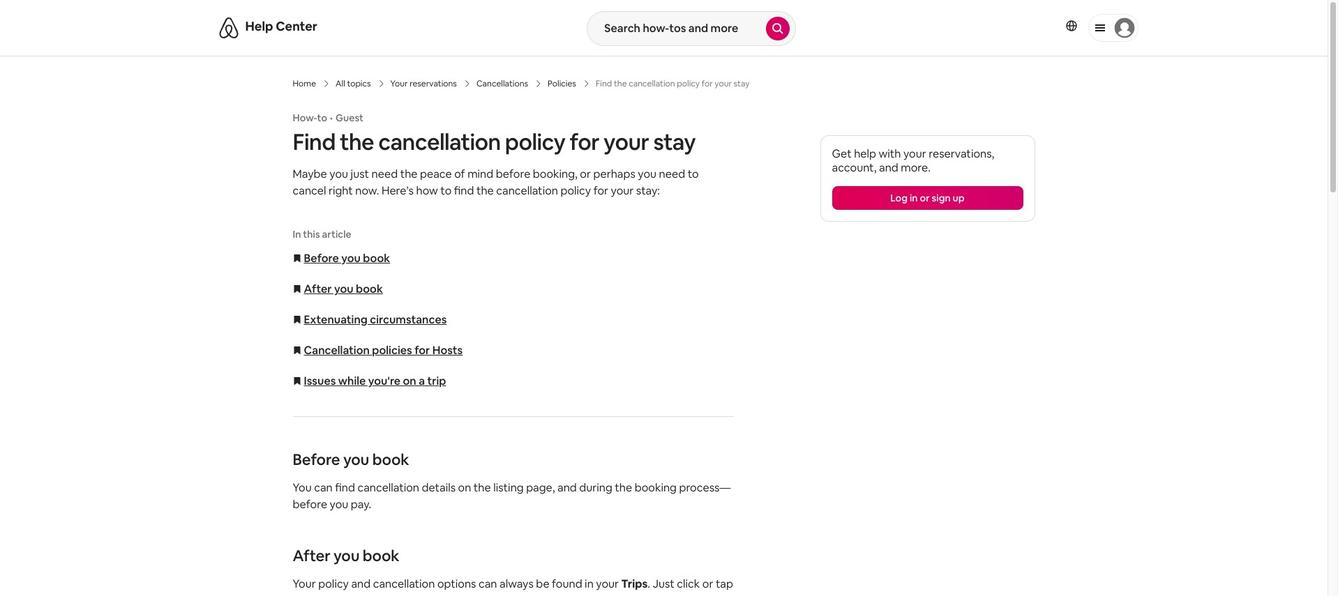 Task type: locate. For each thing, give the bounding box(es) containing it.
0 vertical spatial after
[[304, 282, 332, 297]]

0 horizontal spatial on
[[403, 374, 416, 389]]

cancel
[[293, 184, 326, 198]]

before you book down article
[[304, 251, 390, 266]]

to
[[317, 112, 327, 124], [688, 167, 699, 181], [441, 184, 452, 198]]

help
[[245, 18, 273, 34]]

after you book
[[304, 282, 383, 297], [293, 546, 399, 566]]

help center link
[[245, 18, 318, 34]]

peace
[[420, 167, 452, 181]]

1 horizontal spatial to
[[441, 184, 452, 198]]

or left tap
[[703, 577, 714, 592]]

0 vertical spatial and
[[879, 161, 899, 175]]

for down the perhaps at the top left
[[594, 184, 609, 198]]

after you book down pay.
[[293, 546, 399, 566]]

1 vertical spatial on
[[458, 481, 471, 496]]

cancellation down booking,
[[496, 184, 558, 198]]

0 horizontal spatial or
[[580, 167, 591, 181]]

0 horizontal spatial can
[[314, 481, 333, 496]]

on right details
[[458, 481, 471, 496]]

before
[[304, 251, 339, 266], [293, 450, 340, 470]]

find
[[454, 184, 474, 198], [335, 481, 355, 496]]

0 vertical spatial before you book
[[304, 251, 390, 266]]

1 vertical spatial can
[[479, 577, 497, 592]]

your reservations link
[[391, 78, 457, 89]]

stay
[[654, 128, 696, 156]]

2 vertical spatial to
[[441, 184, 452, 198]]

0 vertical spatial can
[[314, 481, 333, 496]]

you up right
[[330, 167, 348, 181]]

after
[[304, 282, 332, 297], [293, 546, 330, 566]]

trips
[[622, 577, 648, 592]]

help
[[854, 147, 877, 161]]

your right with at the right top of the page
[[904, 147, 927, 161]]

or
[[580, 167, 591, 181], [703, 577, 714, 592]]

before you book up pay.
[[293, 450, 409, 470]]

cancellation
[[304, 343, 370, 358]]

your
[[391, 78, 408, 89], [293, 577, 316, 592]]

None search field
[[587, 11, 796, 46]]

you left pay.
[[330, 498, 349, 512]]

before
[[496, 167, 531, 181], [293, 498, 327, 512]]

help center
[[245, 18, 318, 34]]

get help with your reservations, account, and more.
[[832, 147, 995, 175]]

0 vertical spatial before
[[496, 167, 531, 181]]

maybe you just need the peace of mind before booking, or perhaps you need to cancel right now. here's how to find the cancellation policy for your stay:
[[293, 167, 699, 198]]

1 vertical spatial or
[[703, 577, 714, 592]]

find down of
[[454, 184, 474, 198]]

the
[[340, 128, 374, 156], [400, 167, 418, 181], [477, 184, 494, 198], [474, 481, 491, 496], [615, 481, 632, 496]]

cancellation up pay.
[[358, 481, 419, 496]]

0 horizontal spatial and
[[351, 577, 371, 592]]

your inside the get help with your reservations, account, and more.
[[904, 147, 927, 161]]

before down you
[[293, 498, 327, 512]]

with
[[879, 147, 901, 161]]

mind
[[468, 167, 494, 181]]

0 horizontal spatial your
[[293, 577, 316, 592]]

on left a in the bottom left of the page
[[403, 374, 416, 389]]

how
[[416, 184, 438, 198]]

after down you
[[293, 546, 330, 566]]

the right the during
[[615, 481, 632, 496]]

•
[[330, 112, 333, 124]]

process—
[[679, 481, 731, 496]]

1 horizontal spatial need
[[659, 167, 685, 181]]

your for your reservations
[[391, 78, 408, 89]]

1 vertical spatial to
[[688, 167, 699, 181]]

your
[[604, 128, 649, 156], [904, 147, 927, 161], [611, 184, 634, 198], [596, 577, 619, 592]]

for
[[570, 128, 599, 156], [594, 184, 609, 198], [415, 343, 430, 358]]

reservations,
[[929, 147, 995, 161]]

for left hosts
[[415, 343, 430, 358]]

2 horizontal spatial and
[[879, 161, 899, 175]]

cancellation
[[378, 128, 501, 156], [496, 184, 558, 198], [358, 481, 419, 496], [373, 577, 435, 592]]

1 horizontal spatial your
[[391, 78, 408, 89]]

0 horizontal spatial before
[[293, 498, 327, 512]]

find up pay.
[[335, 481, 355, 496]]

2 vertical spatial and
[[351, 577, 371, 592]]

options
[[437, 577, 476, 592]]

1 need from the left
[[372, 167, 398, 181]]

your reservations
[[391, 78, 457, 89]]

and inside the get help with your reservations, account, and more.
[[879, 161, 899, 175]]

need up stay:
[[659, 167, 685, 181]]

you
[[330, 167, 348, 181], [638, 167, 657, 181], [341, 251, 361, 266], [334, 282, 354, 297], [343, 450, 369, 470], [330, 498, 349, 512], [334, 546, 360, 566]]

account,
[[832, 161, 877, 175]]

1 vertical spatial your
[[293, 577, 316, 592]]

find the cancellation policy for your stay
[[293, 128, 696, 156]]

and
[[879, 161, 899, 175], [558, 481, 577, 496], [351, 577, 371, 592]]

.
[[648, 577, 650, 592]]

find
[[293, 128, 336, 156]]

you down pay.
[[334, 546, 360, 566]]

1 horizontal spatial can
[[479, 577, 497, 592]]

before up you
[[293, 450, 340, 470]]

this
[[303, 228, 320, 241]]

book
[[363, 251, 390, 266], [356, 282, 383, 297], [372, 450, 409, 470], [363, 546, 399, 566]]

cancellation inside maybe you just need the peace of mind before booking, or perhaps you need to cancel right now. here's how to find the cancellation policy for your stay:
[[496, 184, 558, 198]]

2 vertical spatial for
[[415, 343, 430, 358]]

0 horizontal spatial need
[[372, 167, 398, 181]]

in this article
[[293, 228, 351, 241]]

find inside you can find cancellation details on the listing page, and during the booking process— before you pay.
[[335, 481, 355, 496]]

0 horizontal spatial to
[[317, 112, 327, 124]]

pay.
[[351, 498, 371, 512]]

can right you
[[314, 481, 333, 496]]

for up booking,
[[570, 128, 599, 156]]

1 vertical spatial for
[[594, 184, 609, 198]]

always
[[500, 577, 534, 592]]

before you book
[[304, 251, 390, 266], [293, 450, 409, 470]]

to left •
[[317, 112, 327, 124]]

your inside maybe you just need the peace of mind before booking, or perhaps you need to cancel right now. here's how to find the cancellation policy for your stay:
[[611, 184, 634, 198]]

to down the stay
[[688, 167, 699, 181]]

1 vertical spatial find
[[335, 481, 355, 496]]

the left 'listing'
[[474, 481, 491, 496]]

1 vertical spatial and
[[558, 481, 577, 496]]

0 vertical spatial on
[[403, 374, 416, 389]]

need
[[372, 167, 398, 181], [659, 167, 685, 181]]

hosts
[[432, 343, 463, 358]]

need up here's
[[372, 167, 398, 181]]

right
[[329, 184, 353, 198]]

0 vertical spatial your
[[391, 78, 408, 89]]

issues
[[304, 374, 336, 389]]

cancellation left options
[[373, 577, 435, 592]]

the down mind
[[477, 184, 494, 198]]

0 vertical spatial or
[[580, 167, 591, 181]]

how-to • guest
[[293, 112, 364, 124]]

1 vertical spatial after you book
[[293, 546, 399, 566]]

airbnb homepage image
[[217, 17, 240, 39]]

1 horizontal spatial on
[[458, 481, 471, 496]]

you up pay.
[[343, 450, 369, 470]]

more.
[[901, 161, 931, 175]]

click
[[677, 577, 700, 592]]

perhaps
[[594, 167, 636, 181]]

1 horizontal spatial before
[[496, 167, 531, 181]]

0 vertical spatial find
[[454, 184, 474, 198]]

and inside you can find cancellation details on the listing page, and during the booking process— before you pay.
[[558, 481, 577, 496]]

just
[[653, 577, 675, 592]]

found
[[552, 577, 582, 592]]

1 horizontal spatial and
[[558, 481, 577, 496]]

your down the perhaps at the top left
[[611, 184, 634, 198]]

1 vertical spatial policy
[[561, 184, 591, 198]]

1 vertical spatial before
[[293, 498, 327, 512]]

before right mind
[[496, 167, 531, 181]]

before inside you can find cancellation details on the listing page, and during the booking process— before you pay.
[[293, 498, 327, 512]]

policy
[[505, 128, 566, 156], [561, 184, 591, 198], [318, 577, 349, 592]]

policies
[[372, 343, 412, 358]]

extenuating circumstances link
[[293, 313, 447, 327]]

1 vertical spatial before you book
[[293, 450, 409, 470]]

to right how
[[441, 184, 452, 198]]

all topics link
[[336, 78, 371, 89]]

after you book down before you book link
[[304, 282, 383, 297]]

topics
[[347, 78, 371, 89]]

in
[[585, 577, 594, 592]]

can
[[314, 481, 333, 496], [479, 577, 497, 592]]

maybe
[[293, 167, 327, 181]]

0 horizontal spatial find
[[335, 481, 355, 496]]

how-
[[293, 112, 317, 124]]

policy inside maybe you just need the peace of mind before booking, or perhaps you need to cancel right now. here's how to find the cancellation policy for your stay:
[[561, 184, 591, 198]]

can inside you can find cancellation details on the listing page, and during the booking process— before you pay.
[[314, 481, 333, 496]]

before down in this article
[[304, 251, 339, 266]]

cancellations
[[477, 78, 528, 89]]

1 vertical spatial after
[[293, 546, 330, 566]]

can left always
[[479, 577, 497, 592]]

or left the perhaps at the top left
[[580, 167, 591, 181]]

on inside you can find cancellation details on the listing page, and during the booking process— before you pay.
[[458, 481, 471, 496]]

tap
[[716, 577, 733, 592]]

1 horizontal spatial find
[[454, 184, 474, 198]]

you
[[293, 481, 312, 496]]

after up extenuating
[[304, 282, 332, 297]]

or inside maybe you just need the peace of mind before booking, or perhaps you need to cancel right now. here's how to find the cancellation policy for your stay:
[[580, 167, 591, 181]]

circumstances
[[370, 313, 447, 327]]



Task type: vqa. For each thing, say whether or not it's contained in the screenshot.
10 button
no



Task type: describe. For each thing, give the bounding box(es) containing it.
before you book link
[[293, 251, 390, 266]]

cancellation inside you can find cancellation details on the listing page, and during the booking process— before you pay.
[[358, 481, 419, 496]]

Search how-tos and more search field
[[588, 12, 766, 45]]

issues while you're on a trip link
[[293, 374, 446, 389]]

1 vertical spatial before
[[293, 450, 340, 470]]

policies
[[548, 78, 576, 89]]

page,
[[526, 481, 555, 496]]

0 vertical spatial policy
[[505, 128, 566, 156]]

be
[[536, 577, 550, 592]]

now.
[[355, 184, 379, 198]]

0 vertical spatial before
[[304, 251, 339, 266]]

your policy and cancellation options can always be found in your trips . just click or tap
[[293, 577, 733, 592]]

extenuating
[[304, 313, 368, 327]]

here's
[[382, 184, 414, 198]]

booking,
[[533, 167, 578, 181]]

home
[[293, 78, 316, 89]]

article
[[322, 228, 351, 241]]

the up here's
[[400, 167, 418, 181]]

listing
[[494, 481, 524, 496]]

stay:
[[636, 184, 660, 198]]

details
[[422, 481, 456, 496]]

you can find cancellation details on the listing page, and during the booking process— before you pay.
[[293, 481, 731, 512]]

0 vertical spatial after you book
[[304, 282, 383, 297]]

in
[[293, 228, 301, 241]]

of
[[454, 167, 465, 181]]

0 vertical spatial to
[[317, 112, 327, 124]]

cancellation policies for hosts
[[304, 343, 463, 358]]

issues while you're on a trip
[[304, 374, 446, 389]]

cancellation up peace
[[378, 128, 501, 156]]

your right in
[[596, 577, 619, 592]]

you inside you can find cancellation details on the listing page, and during the booking process— before you pay.
[[330, 498, 349, 512]]

during
[[579, 481, 613, 496]]

all topics
[[336, 78, 371, 89]]

main navigation menu image
[[1114, 17, 1135, 38]]

a
[[419, 374, 425, 389]]

before inside maybe you just need the peace of mind before booking, or perhaps you need to cancel right now. here's how to find the cancellation policy for your stay:
[[496, 167, 531, 181]]

policies link
[[548, 78, 576, 89]]

center
[[276, 18, 318, 34]]

while
[[338, 374, 366, 389]]

just
[[351, 167, 369, 181]]

you down before you book link
[[334, 282, 354, 297]]

get
[[832, 147, 852, 161]]

your up the perhaps at the top left
[[604, 128, 649, 156]]

guest
[[336, 112, 364, 124]]

booking
[[635, 481, 677, 496]]

extenuating circumstances
[[304, 313, 447, 327]]

1 horizontal spatial or
[[703, 577, 714, 592]]

you're
[[368, 374, 401, 389]]

home link
[[293, 78, 316, 89]]

2 need from the left
[[659, 167, 685, 181]]

2 vertical spatial policy
[[318, 577, 349, 592]]

2 horizontal spatial to
[[688, 167, 699, 181]]

you up stay:
[[638, 167, 657, 181]]

find inside maybe you just need the peace of mind before booking, or perhaps you need to cancel right now. here's how to find the cancellation policy for your stay:
[[454, 184, 474, 198]]

cancellations link
[[477, 78, 528, 89]]

your for your policy and cancellation options can always be found in your trips . just click or tap
[[293, 577, 316, 592]]

for inside maybe you just need the peace of mind before booking, or perhaps you need to cancel right now. here's how to find the cancellation policy for your stay:
[[594, 184, 609, 198]]

reservations
[[410, 78, 457, 89]]

cancellation policies for hosts link
[[293, 343, 463, 358]]

trip
[[427, 374, 446, 389]]

all
[[336, 78, 345, 89]]

after you book link
[[293, 282, 383, 297]]

0 vertical spatial for
[[570, 128, 599, 156]]

the down guest on the left of the page
[[340, 128, 374, 156]]

you down article
[[341, 251, 361, 266]]



